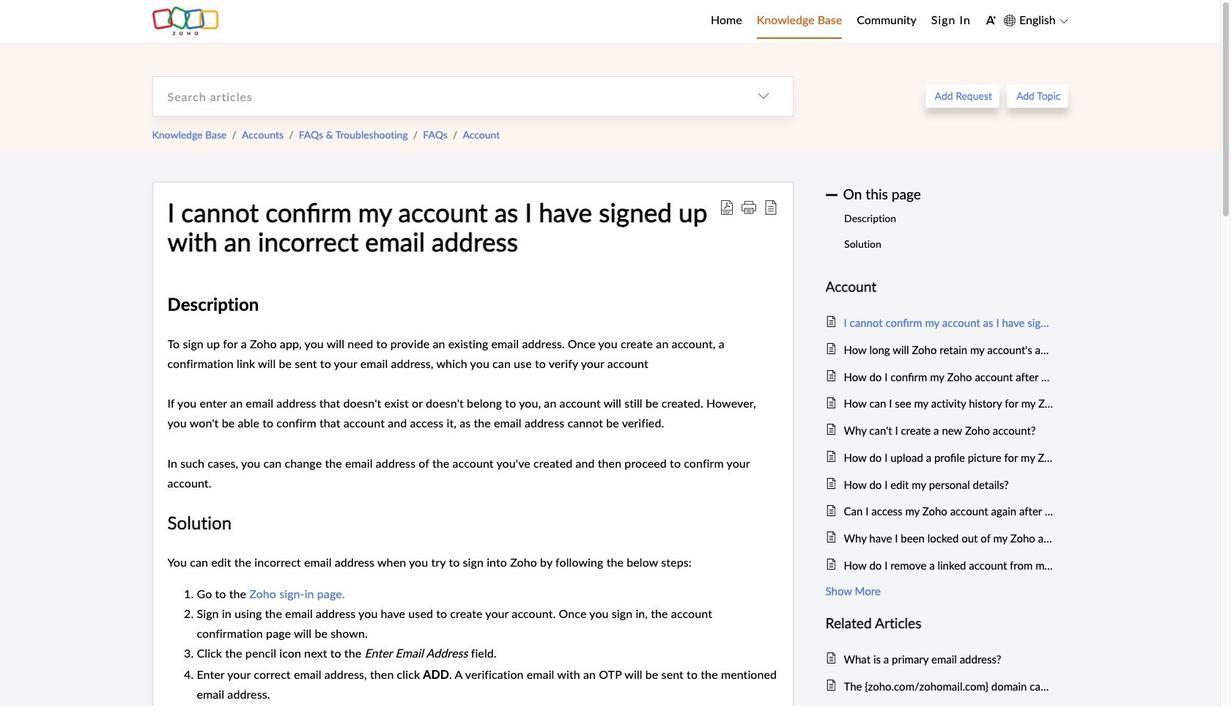 Task type: locate. For each thing, give the bounding box(es) containing it.
0 vertical spatial heading
[[826, 276, 1054, 298]]

download as pdf image
[[720, 200, 734, 215]]

1 vertical spatial heading
[[826, 612, 1054, 634]]

choose languages element
[[1004, 11, 1069, 30]]

reader view image
[[764, 200, 778, 215]]

2 heading from the top
[[826, 612, 1054, 634]]

heading
[[826, 276, 1054, 298], [826, 612, 1054, 634]]

user preference element
[[986, 10, 997, 32]]



Task type: describe. For each thing, give the bounding box(es) containing it.
Search articles field
[[153, 77, 734, 116]]

choose category element
[[734, 77, 793, 116]]

choose category image
[[758, 90, 769, 102]]

1 heading from the top
[[826, 276, 1054, 298]]

user preference image
[[986, 15, 997, 26]]



